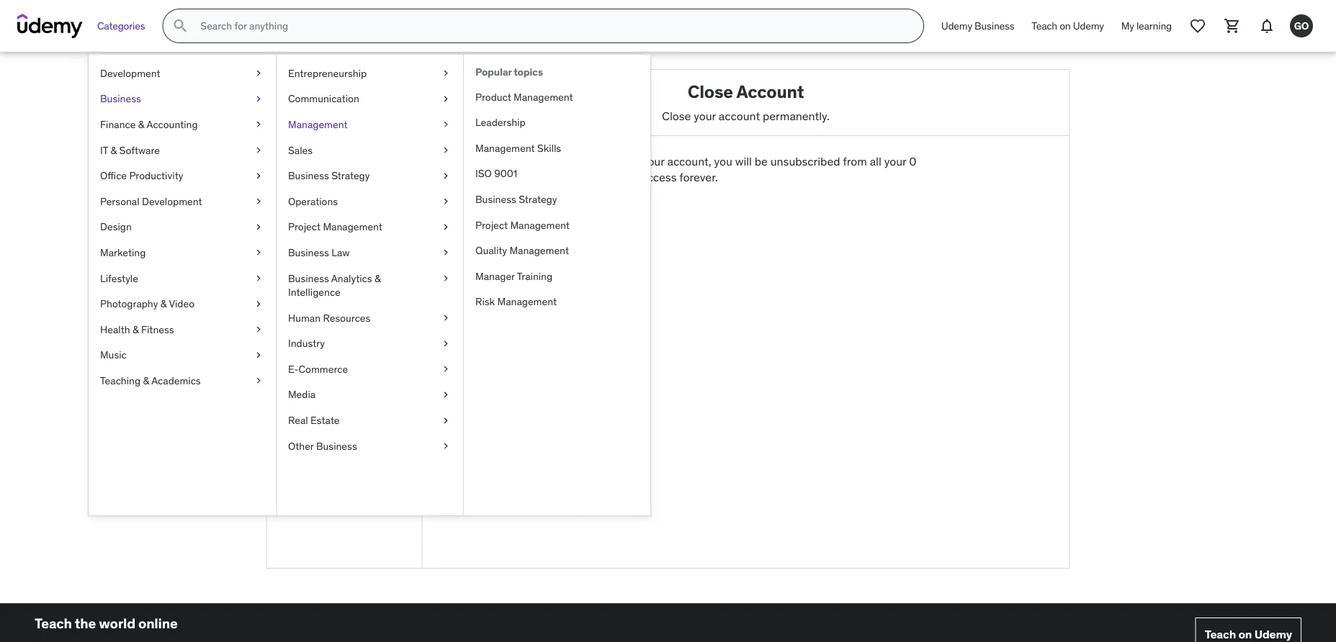 Task type: describe. For each thing, give the bounding box(es) containing it.
close inside privacy notifications api clients close account
[[279, 411, 308, 426]]

office productivity link
[[89, 163, 276, 189]]

close account button
[[530, 197, 623, 232]]

& for accounting
[[138, 118, 144, 131]]

privacy
[[279, 345, 316, 360]]

close inside button
[[539, 207, 569, 222]]

world
[[99, 616, 135, 633]]

personal development link
[[89, 189, 276, 214]]

api
[[279, 389, 296, 404]]

video
[[169, 298, 195, 310]]

1 vertical spatial development
[[142, 195, 202, 208]]

if
[[582, 154, 589, 169]]

marketing link
[[89, 240, 276, 266]]

& inside business analytics & intelligence
[[375, 272, 381, 285]]

xsmall image for photography & video
[[253, 297, 264, 311]]

xsmall image for development
[[253, 66, 264, 80]]

business strategy for sales
[[288, 169, 370, 182]]

xsmall image for sales
[[440, 143, 452, 157]]

xsmall image for media
[[440, 388, 452, 402]]

1 horizontal spatial teach
[[1032, 19, 1058, 32]]

accounting
[[147, 118, 198, 131]]

e-commerce link
[[277, 357, 463, 382]]

e-commerce
[[288, 363, 348, 376]]

photo
[[279, 258, 309, 272]]

account inside close account close your account permanently.
[[719, 108, 760, 123]]

media link
[[277, 382, 463, 408]]

gary
[[309, 179, 334, 193]]

2 horizontal spatial teach
[[1205, 628, 1237, 643]]

project for the left project management link
[[288, 221, 321, 234]]

all
[[870, 154, 882, 169]]

2 horizontal spatial udemy
[[1255, 628, 1293, 643]]

my
[[1122, 19, 1135, 32]]

law
[[332, 246, 350, 259]]

profile link
[[267, 232, 422, 254]]

your for you
[[643, 154, 665, 169]]

strategy for operations
[[332, 169, 370, 182]]

other business
[[288, 440, 357, 453]]

notifications image
[[1259, 17, 1276, 35]]

management up 9001
[[476, 142, 535, 155]]

xsmall image for industry
[[440, 337, 452, 351]]

finance & accounting
[[100, 118, 198, 131]]

entrepreneurship
[[288, 67, 367, 80]]

other business link
[[277, 434, 463, 459]]

subscriptions link
[[267, 298, 422, 320]]

fitness
[[141, 323, 174, 336]]

& for academics
[[143, 374, 149, 387]]

1 horizontal spatial project management link
[[464, 212, 651, 238]]

0 vertical spatial will
[[736, 154, 752, 169]]

risk management
[[476, 295, 557, 308]]

0 horizontal spatial project management
[[288, 221, 383, 234]]

orlando
[[337, 179, 380, 193]]

lifestyle link
[[89, 266, 276, 291]]

business inside business analytics & intelligence
[[288, 272, 329, 285]]

manager training link
[[464, 264, 651, 289]]

0 horizontal spatial udemy
[[942, 19, 973, 32]]

& for software
[[111, 144, 117, 157]]

xsmall image for health & fitness
[[253, 323, 264, 337]]

close
[[613, 154, 640, 169]]

account inside view public profile profile photo account security subscriptions
[[279, 280, 321, 294]]

learning
[[1137, 19, 1172, 32]]

categories
[[97, 19, 145, 32]]

resources
[[323, 312, 371, 325]]

real
[[288, 414, 308, 427]]

udemy business
[[942, 19, 1015, 32]]

close account close your account permanently.
[[662, 81, 830, 123]]

management down communication
[[288, 118, 348, 131]]

operations link
[[277, 189, 463, 214]]

health
[[100, 323, 130, 336]]

communication
[[288, 92, 359, 105]]

your for account
[[694, 108, 716, 123]]

manager training
[[476, 270, 553, 283]]

human
[[288, 312, 321, 325]]

account inside close account close your account permanently.
[[737, 81, 804, 102]]

human resources
[[288, 312, 371, 325]]

xsmall image for business analytics & intelligence
[[440, 271, 452, 286]]

security
[[324, 280, 366, 294]]

access
[[641, 170, 677, 185]]

0 vertical spatial development
[[100, 67, 160, 80]]

lifestyle
[[100, 272, 138, 285]]

privacy link
[[267, 342, 422, 364]]

iso 9001
[[476, 167, 518, 180]]

health & fitness link
[[89, 317, 276, 343]]

2 you from the left
[[714, 154, 733, 169]]

public
[[306, 214, 337, 229]]

teaching & academics link
[[89, 368, 276, 394]]

media
[[288, 389, 316, 402]]

project management inside management element
[[476, 219, 570, 232]]

gary orlando
[[309, 179, 380, 193]]

real estate link
[[277, 408, 463, 434]]

udemy business link
[[933, 9, 1023, 43]]

software
[[119, 144, 160, 157]]

popular
[[476, 66, 512, 79]]

business strategy link for operations
[[277, 163, 463, 189]]

xsmall image for business
[[253, 92, 264, 106]]

popular topics
[[476, 66, 543, 79]]

other
[[288, 440, 314, 453]]

business strategy link for project management
[[464, 187, 651, 212]]

e-
[[288, 363, 299, 376]]

iso
[[476, 167, 492, 180]]

management for "quality management" 'link'
[[510, 244, 569, 257]]

Search for anything text field
[[198, 14, 906, 38]]

music
[[100, 349, 127, 362]]

manager
[[476, 270, 515, 283]]

wishlist image
[[1190, 17, 1207, 35]]

from
[[843, 154, 867, 169]]

1 horizontal spatial teach on udemy
[[1205, 628, 1293, 643]]

academics
[[151, 374, 201, 387]]

& for fitness
[[133, 323, 139, 336]]

health & fitness
[[100, 323, 174, 336]]

analytics
[[331, 272, 372, 285]]

xsmall image for music
[[253, 348, 264, 363]]

quality management
[[476, 244, 569, 257]]

xsmall image for design
[[253, 220, 264, 234]]

clients
[[299, 389, 333, 404]]

xsmall image for office productivity
[[253, 169, 264, 183]]

quality
[[476, 244, 507, 257]]

close account link
[[267, 408, 422, 430]]

xsmall image for it & software
[[253, 143, 264, 157]]

my learning link
[[1113, 9, 1181, 43]]



Task type: vqa. For each thing, say whether or not it's contained in the screenshot.
first the you from the right
yes



Task type: locate. For each thing, give the bounding box(es) containing it.
online
[[138, 616, 178, 633]]

you up forever.
[[714, 154, 733, 169]]

2 horizontal spatial account
[[719, 108, 760, 123]]

management for 'risk management' link on the left of the page
[[498, 295, 557, 308]]

1 horizontal spatial your
[[694, 108, 716, 123]]

xsmall image inside business law link
[[440, 246, 452, 260]]

management up training
[[510, 244, 569, 257]]

topics
[[514, 66, 543, 79]]

0 horizontal spatial go
[[327, 110, 362, 139]]

1 vertical spatial business strategy
[[476, 193, 557, 206]]

xsmall image for marketing
[[253, 246, 264, 260]]

xsmall image inside operations link
[[440, 195, 452, 209]]

finance & accounting link
[[89, 112, 276, 137]]

0 horizontal spatial your
[[643, 154, 665, 169]]

business inside management element
[[476, 193, 517, 206]]

1 horizontal spatial udemy
[[1073, 19, 1105, 32]]

xsmall image inside office productivity link
[[253, 169, 264, 183]]

1 vertical spatial will
[[598, 170, 615, 185]]

account up permanently.
[[737, 81, 804, 102]]

project management up "quality management"
[[476, 219, 570, 232]]

1 horizontal spatial business strategy
[[476, 193, 557, 206]]

my learning
[[1122, 19, 1172, 32]]

intelligence
[[288, 286, 341, 299]]

iso 9001 link
[[464, 161, 651, 187]]

2 horizontal spatial your
[[885, 154, 907, 169]]

xsmall image for personal development
[[253, 195, 264, 209]]

xsmall image for operations
[[440, 195, 452, 209]]

0 horizontal spatial project management link
[[277, 214, 463, 240]]

warning:
[[530, 154, 580, 169]]

sales
[[288, 144, 313, 157]]

management down topics
[[514, 90, 573, 103]]

xsmall image inside sales link
[[440, 143, 452, 157]]

your up the access
[[643, 154, 665, 169]]

project management link
[[464, 212, 651, 238], [277, 214, 463, 240]]

xsmall image for teaching & academics
[[253, 374, 264, 388]]

teach the world online
[[35, 616, 178, 633]]

productivity
[[129, 169, 183, 182]]

management for the left project management link
[[323, 221, 383, 234]]

profile
[[340, 214, 372, 229]]

1 horizontal spatial will
[[736, 154, 752, 169]]

xsmall image inside "finance & accounting" link
[[253, 118, 264, 132]]

0 horizontal spatial on
[[1060, 19, 1071, 32]]

will left be
[[736, 154, 752, 169]]

xsmall image inside management link
[[440, 118, 452, 132]]

xsmall image inside human resources link
[[440, 311, 452, 325]]

business
[[975, 19, 1015, 32], [100, 92, 141, 105], [288, 169, 329, 182], [476, 193, 517, 206], [288, 246, 329, 259], [288, 272, 329, 285], [316, 440, 357, 453]]

your left 0
[[885, 154, 907, 169]]

1 horizontal spatial project
[[476, 219, 508, 232]]

sales link
[[277, 137, 463, 163]]

development
[[100, 67, 160, 80], [142, 195, 202, 208]]

go
[[1295, 19, 1310, 32], [327, 110, 362, 139]]

account,
[[668, 154, 712, 169]]

project management up law
[[288, 221, 383, 234]]

1 horizontal spatial account
[[571, 207, 615, 222]]

design link
[[89, 214, 276, 240]]

office productivity
[[100, 169, 183, 182]]

0 horizontal spatial business strategy link
[[277, 163, 463, 189]]

business strategy for iso 9001
[[476, 193, 557, 206]]

on
[[1060, 19, 1071, 32], [1239, 628, 1253, 643]]

0 vertical spatial teach on udemy link
[[1023, 9, 1113, 43]]

strategy
[[332, 169, 370, 182], [519, 193, 557, 206]]

9001
[[495, 167, 518, 180]]

business strategy inside management element
[[476, 193, 557, 206]]

product management
[[476, 90, 573, 103]]

development down office productivity link
[[142, 195, 202, 208]]

0 horizontal spatial business strategy
[[288, 169, 370, 182]]

0 horizontal spatial will
[[598, 170, 615, 185]]

& right finance on the left of page
[[138, 118, 144, 131]]

xsmall image inside other business link
[[440, 440, 452, 454]]

0 vertical spatial account
[[719, 108, 760, 123]]

0 vertical spatial on
[[1060, 19, 1071, 32]]

will
[[736, 154, 752, 169], [598, 170, 615, 185]]

permanently.
[[763, 108, 830, 123]]

xsmall image for communication
[[440, 92, 452, 106]]

xsmall image for e-commerce
[[440, 363, 452, 377]]

your inside close account close your account permanently.
[[694, 108, 716, 123]]

product
[[476, 90, 511, 103]]

music link
[[89, 343, 276, 368]]

management element
[[463, 55, 651, 516]]

business strategy link up profile
[[277, 163, 463, 189]]

1 vertical spatial account
[[571, 207, 615, 222]]

xsmall image inside teaching & academics link
[[253, 374, 264, 388]]

submit search image
[[172, 17, 189, 35]]

0 horizontal spatial teach on udemy link
[[1023, 9, 1113, 43]]

1 vertical spatial go
[[327, 110, 362, 139]]

view
[[279, 214, 303, 229]]

view public profile link
[[267, 211, 422, 232]]

1 you from the left
[[592, 154, 610, 169]]

project inside management element
[[476, 219, 508, 232]]

xsmall image inside design link
[[253, 220, 264, 234]]

0 vertical spatial go
[[1295, 19, 1310, 32]]

account up be
[[719, 108, 760, 123]]

you right if at the left top of the page
[[592, 154, 610, 169]]

strategy down sales link
[[332, 169, 370, 182]]

subscriptions
[[279, 301, 349, 316]]

& for video
[[161, 298, 167, 310]]

0 horizontal spatial you
[[592, 154, 610, 169]]

0 horizontal spatial account
[[310, 411, 352, 426]]

xsmall image inside entrepreneurship link
[[440, 66, 452, 80]]

udemy image
[[17, 14, 83, 38]]

xsmall image inside marketing link
[[253, 246, 264, 260]]

xsmall image inside communication link
[[440, 92, 452, 106]]

it
[[100, 144, 108, 157]]

real estate
[[288, 414, 340, 427]]

teach on udemy
[[1032, 19, 1105, 32], [1205, 628, 1293, 643]]

estate
[[311, 414, 340, 427]]

forever.
[[680, 170, 718, 185]]

1 vertical spatial teach on udemy link
[[1196, 618, 1302, 643]]

1 horizontal spatial go
[[1295, 19, 1310, 32]]

go link
[[1285, 9, 1319, 43]]

1 horizontal spatial teach on udemy link
[[1196, 618, 1302, 643]]

1 vertical spatial on
[[1239, 628, 1253, 643]]

0 horizontal spatial project
[[288, 221, 321, 234]]

industry link
[[277, 331, 463, 357]]

xsmall image for entrepreneurship
[[440, 66, 452, 80]]

unsubscribed
[[771, 154, 841, 169]]

training
[[517, 270, 553, 283]]

design
[[100, 221, 132, 234]]

shopping cart with 0 items image
[[1224, 17, 1242, 35]]

skills
[[537, 142, 561, 155]]

photography
[[100, 298, 158, 310]]

& right 'teaching'
[[143, 374, 149, 387]]

udemy
[[942, 19, 973, 32], [1073, 19, 1105, 32], [1255, 628, 1293, 643]]

project management
[[476, 219, 570, 232], [288, 221, 383, 234]]

xsmall image inside photography & video link
[[253, 297, 264, 311]]

commerce
[[299, 363, 348, 376]]

0 vertical spatial account
[[737, 81, 804, 102]]

xsmall image for business law
[[440, 246, 452, 260]]

leadership
[[476, 116, 526, 129]]

xsmall image inside 'health & fitness' link
[[253, 323, 264, 337]]

business strategy up operations
[[288, 169, 370, 182]]

xsmall image for project management
[[440, 220, 452, 234]]

account down photo
[[279, 280, 321, 294]]

0 horizontal spatial teach
[[35, 616, 72, 633]]

go down communication
[[327, 110, 362, 139]]

management up "quality management" 'link'
[[510, 219, 570, 232]]

management
[[514, 90, 573, 103], [288, 118, 348, 131], [476, 142, 535, 155], [510, 219, 570, 232], [323, 221, 383, 234], [510, 244, 569, 257], [498, 295, 557, 308]]

xsmall image inside industry link
[[440, 337, 452, 351]]

xsmall image inside "music" link
[[253, 348, 264, 363]]

development down categories dropdown button
[[100, 67, 160, 80]]

1 horizontal spatial account
[[737, 81, 804, 102]]

account inside button
[[571, 207, 615, 222]]

1 vertical spatial strategy
[[519, 193, 557, 206]]

xsmall image inside 'e-commerce' "link"
[[440, 363, 452, 377]]

management for the 'product management' link
[[514, 90, 573, 103]]

xsmall image for management
[[440, 118, 452, 132]]

xsmall image inside real estate link
[[440, 414, 452, 428]]

0 horizontal spatial strategy
[[332, 169, 370, 182]]

it & software link
[[89, 137, 276, 163]]

notifications
[[279, 367, 344, 382]]

xsmall image inside development link
[[253, 66, 264, 80]]

1 horizontal spatial project management
[[476, 219, 570, 232]]

strategy inside management element
[[519, 193, 557, 206]]

xsmall image for lifestyle
[[253, 271, 264, 286]]

project for the rightmost project management link
[[476, 219, 508, 232]]

entrepreneurship link
[[277, 61, 463, 86]]

will right and
[[598, 170, 615, 185]]

photography & video
[[100, 298, 195, 310]]

& right it
[[111, 144, 117, 157]]

project
[[476, 219, 508, 232], [288, 221, 321, 234]]

go right notifications image
[[1295, 19, 1310, 32]]

management down training
[[498, 295, 557, 308]]

1 horizontal spatial strategy
[[519, 193, 557, 206]]

2 vertical spatial account
[[310, 411, 352, 426]]

xsmall image for finance & accounting
[[253, 118, 264, 132]]

the
[[75, 616, 96, 633]]

project up quality
[[476, 219, 508, 232]]

xsmall image inside project management link
[[440, 220, 452, 234]]

xsmall image inside media 'link'
[[440, 388, 452, 402]]

xsmall image for business strategy
[[440, 169, 452, 183]]

1 vertical spatial account
[[279, 280, 321, 294]]

teach on udemy link
[[1023, 9, 1113, 43], [1196, 618, 1302, 643]]

xsmall image inside the business analytics & intelligence link
[[440, 271, 452, 286]]

xsmall image inside lifestyle link
[[253, 271, 264, 286]]

business strategy down 9001
[[476, 193, 557, 206]]

0 vertical spatial business strategy
[[288, 169, 370, 182]]

1 horizontal spatial on
[[1239, 628, 1253, 643]]

xsmall image inside "it & software" link
[[253, 143, 264, 157]]

business strategy link down courses,
[[464, 187, 651, 212]]

& right analytics
[[375, 272, 381, 285]]

xsmall image inside business link
[[253, 92, 264, 106]]

management skills
[[476, 142, 561, 155]]

0 horizontal spatial teach on udemy
[[1032, 19, 1105, 32]]

xsmall image for other business
[[440, 440, 452, 454]]

industry
[[288, 337, 325, 350]]

& right health
[[133, 323, 139, 336]]

business law
[[288, 246, 350, 259]]

go inside "link"
[[1295, 19, 1310, 32]]

account inside privacy notifications api clients close account
[[310, 411, 352, 426]]

account security link
[[267, 276, 422, 298]]

human resources link
[[277, 305, 463, 331]]

xsmall image
[[253, 66, 264, 80], [440, 66, 452, 80], [253, 169, 264, 183], [253, 195, 264, 209], [253, 220, 264, 234], [440, 220, 452, 234], [253, 246, 264, 260], [440, 246, 452, 260], [253, 271, 264, 286], [253, 297, 264, 311], [440, 311, 452, 325], [440, 363, 452, 377], [440, 440, 452, 454]]

xsmall image for real estate
[[440, 414, 452, 428]]

if you close your account, you will be unsubscribed from all your 0 courses, and will lose access forever.
[[530, 154, 917, 185]]

categories button
[[89, 9, 154, 43]]

strategy down courses,
[[519, 193, 557, 206]]

1 vertical spatial teach on udemy
[[1205, 628, 1293, 643]]

xsmall image
[[253, 92, 264, 106], [440, 92, 452, 106], [253, 118, 264, 132], [440, 118, 452, 132], [253, 143, 264, 157], [440, 143, 452, 157], [440, 169, 452, 183], [440, 195, 452, 209], [440, 271, 452, 286], [253, 323, 264, 337], [440, 337, 452, 351], [253, 348, 264, 363], [253, 374, 264, 388], [440, 388, 452, 402], [440, 414, 452, 428]]

your up "account,"
[[694, 108, 716, 123]]

photo link
[[267, 254, 422, 276]]

close account
[[539, 207, 615, 222]]

xsmall image for human resources
[[440, 311, 452, 325]]

and
[[576, 170, 595, 185]]

finance
[[100, 118, 136, 131]]

courses,
[[530, 170, 573, 185]]

business analytics & intelligence link
[[277, 266, 463, 305]]

account down api clients link
[[310, 411, 352, 426]]

api clients link
[[267, 386, 422, 408]]

product management link
[[464, 84, 651, 110]]

account down and
[[571, 207, 615, 222]]

0 vertical spatial teach on udemy
[[1032, 19, 1105, 32]]

1 horizontal spatial you
[[714, 154, 733, 169]]

management up law
[[323, 221, 383, 234]]

& left video
[[161, 298, 167, 310]]

project up profile
[[288, 221, 321, 234]]

lose
[[618, 170, 639, 185]]

0 vertical spatial strategy
[[332, 169, 370, 182]]

photography & video link
[[89, 291, 276, 317]]

0 horizontal spatial account
[[279, 280, 321, 294]]

strategy for project management
[[519, 193, 557, 206]]

management for the rightmost project management link
[[510, 219, 570, 232]]

xsmall image inside personal development link
[[253, 195, 264, 209]]

teaching & academics
[[100, 374, 201, 387]]

account
[[737, 81, 804, 102], [279, 280, 321, 294]]

office
[[100, 169, 127, 182]]

risk
[[476, 295, 495, 308]]

teaching
[[100, 374, 141, 387]]

1 horizontal spatial business strategy link
[[464, 187, 651, 212]]



